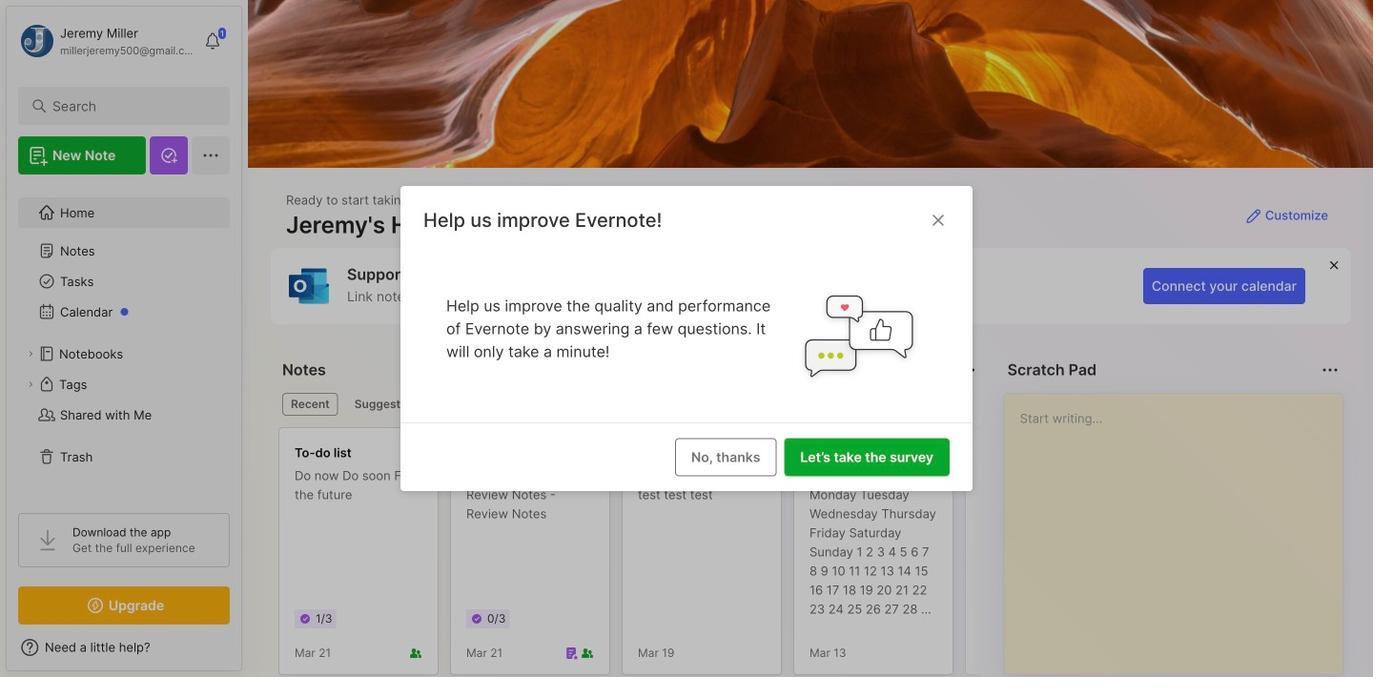 Task type: vqa. For each thing, say whether or not it's contained in the screenshot.
dialog
yes



Task type: locate. For each thing, give the bounding box(es) containing it.
tab
[[282, 393, 338, 416], [346, 393, 423, 416]]

2 tab from the left
[[346, 393, 423, 416]]

dialog
[[401, 186, 973, 491]]

None search field
[[52, 94, 205, 117]]

row group
[[279, 427, 1374, 677]]

none search field inside main element
[[52, 94, 205, 117]]

Search text field
[[52, 97, 205, 115]]

expand notebooks image
[[25, 348, 36, 360]]

tab list
[[282, 393, 974, 416]]

expand tags image
[[25, 379, 36, 390]]

1 tab from the left
[[282, 393, 338, 416]]

0 horizontal spatial tab
[[282, 393, 338, 416]]

1 horizontal spatial tab
[[346, 393, 423, 416]]

tree
[[7, 186, 241, 496]]



Task type: describe. For each thing, give the bounding box(es) containing it.
Start writing… text field
[[1021, 394, 1342, 659]]

main element
[[0, 0, 248, 677]]

close survey modal image
[[927, 209, 950, 232]]

tree inside main element
[[7, 186, 241, 496]]



